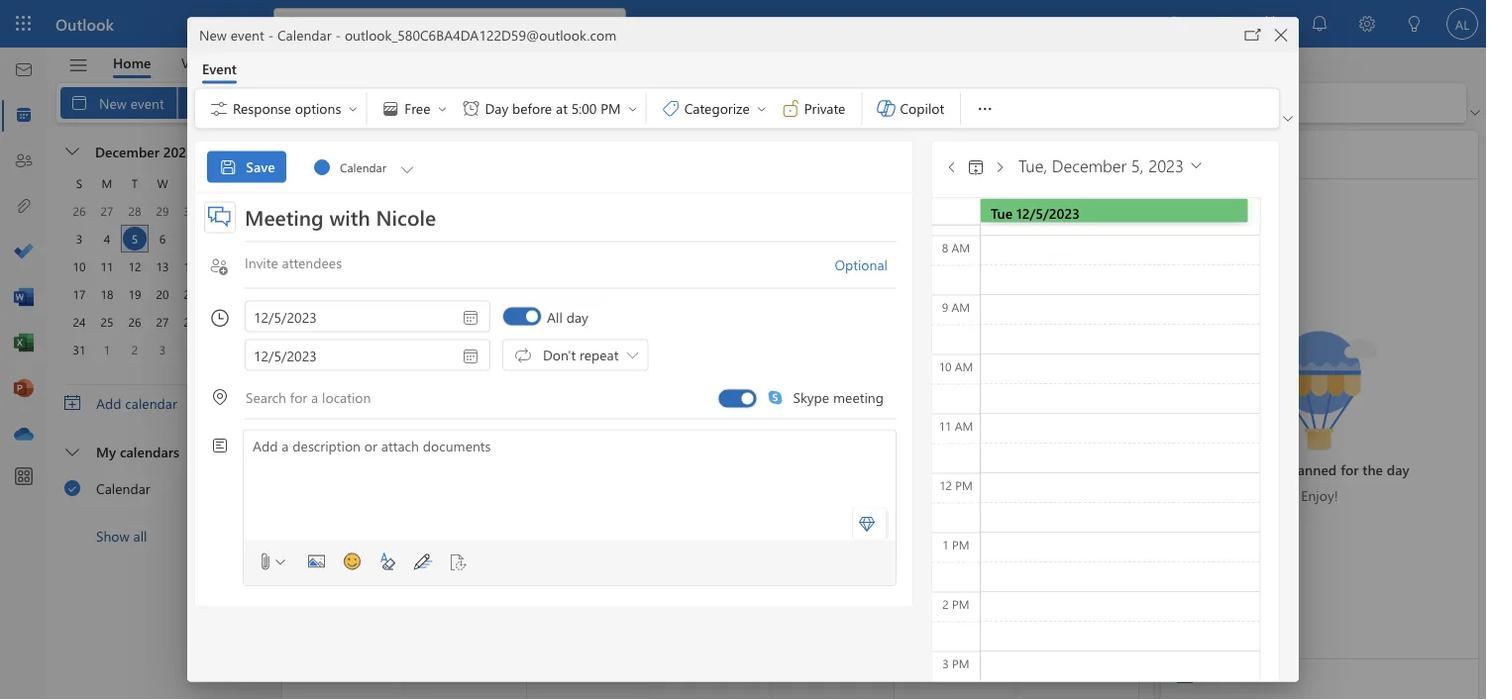 Task type: vqa. For each thing, say whether or not it's contained in the screenshot.

no



Task type: locate. For each thing, give the bounding box(es) containing it.
2 button up add calendar
[[123, 338, 147, 362]]

9 inside the 9 button
[[243, 231, 249, 247]]

1 vertical spatial 14
[[780, 377, 795, 396]]

new event - calendar - outlook_580c6ba4da122d59@outlook.com
[[199, 26, 617, 44]]

work
[[322, 93, 354, 112]]

10 inside 'tue, december 5, 2023' document
[[939, 358, 952, 374]]

2 vertical spatial 29
[[903, 542, 918, 560]]

2 horizontal spatial 4
[[413, 295, 420, 314]]

calendar up help button
[[277, 26, 332, 44]]

0 vertical spatial 28 button
[[123, 199, 147, 223]]

 inside button
[[397, 159, 417, 179]]

23 right 12 pm
[[1025, 459, 1040, 478]]

pm down "2 pm"
[[953, 656, 970, 672]]

2 inside 'tue, december 5, 2023' document
[[943, 596, 949, 612]]

27
[[101, 203, 113, 219], [413, 213, 428, 231], [156, 314, 169, 330], [658, 542, 673, 560]]

dec
[[1213, 143, 1242, 166], [903, 213, 926, 231]]

0 horizontal spatial 1 button
[[95, 338, 119, 362]]

1 horizontal spatial 12
[[940, 477, 953, 493]]

10 down 9 am
[[939, 358, 952, 374]]

0 horizontal spatial tue,
[[1019, 154, 1048, 177]]

1 horizontal spatial -
[[335, 26, 341, 44]]

before
[[513, 99, 552, 117]]

nov 26
[[290, 213, 334, 231]]

 button
[[204, 138, 232, 166]]

14 inside button
[[184, 259, 197, 275]]

8 inside 'tue, december 5, 2023' document
[[943, 240, 949, 255]]

calendar
[[277, 26, 332, 44], [96, 480, 150, 498]]

0 vertical spatial 4 button
[[95, 227, 119, 251]]

1 up "2 pm"
[[943, 537, 949, 553]]

 for  popup button on the top
[[1284, 114, 1294, 124]]

tue
[[991, 204, 1013, 222]]

30 for top 30 button
[[184, 203, 197, 219]]

6 right "5" cell
[[159, 231, 166, 247]]

12 right "22"
[[940, 477, 953, 493]]

0 horizontal spatial 23
[[239, 286, 252, 302]]

pm up "2 pm"
[[953, 537, 970, 553]]

response
[[233, 99, 291, 117]]

1 vertical spatial day
[[1388, 461, 1410, 479]]

 up sunday element
[[65, 145, 79, 159]]


[[1178, 672, 1193, 688]]

1 vertical spatial 30 button
[[234, 310, 258, 334]]

my calendars
[[96, 443, 180, 461]]

14 down 7 button
[[184, 259, 197, 275]]

1 horizontal spatial 26 button
[[123, 310, 147, 334]]

 inside popup button
[[1284, 114, 1294, 124]]

1 vertical spatial 29
[[212, 314, 224, 330]]

outlook link
[[56, 0, 114, 48]]

0 vertical spatial 11
[[101, 259, 113, 275]]


[[347, 103, 359, 115], [437, 103, 449, 115], [627, 103, 639, 115], [756, 103, 768, 115], [1189, 157, 1205, 174], [397, 159, 417, 179]]

2 horizontal spatial 5
[[1247, 143, 1256, 166]]

30 button right the 
[[234, 310, 258, 334]]

1 horizontal spatial day
[[1388, 461, 1410, 479]]

0 vertical spatial 25
[[101, 314, 113, 330]]

2 button
[[234, 199, 258, 223], [123, 338, 147, 362]]

1 vertical spatial 28 button
[[178, 310, 202, 334]]

26 button down sunday element
[[67, 199, 91, 223]]

24 down '17' button
[[73, 314, 86, 330]]

18
[[101, 286, 113, 302]]

pm for 3 pm
[[953, 656, 970, 672]]

s right 
[[243, 175, 249, 191]]


[[1284, 114, 1294, 124], [65, 145, 79, 159], [65, 446, 79, 460]]

3 right 23 button
[[290, 295, 298, 314]]

29
[[156, 203, 169, 219], [212, 314, 224, 330], [903, 542, 918, 560]]

december 2023
[[95, 142, 194, 161]]

2 s from the left
[[243, 175, 249, 191]]

6
[[159, 231, 166, 247], [658, 295, 665, 314], [243, 342, 249, 358]]

december up tuesday "element"
[[95, 142, 160, 161]]

1 horizontal spatial tue,
[[1178, 143, 1208, 166]]

1 button
[[206, 199, 230, 223], [95, 338, 119, 362]]

12 inside button
[[128, 259, 141, 275]]

list box containing my calendars
[[49, 433, 275, 554]]

tuesday
[[535, 186, 577, 202]]

9 button
[[234, 227, 258, 251]]

tab list containing home
[[98, 48, 285, 78]]

1 horizontal spatial t
[[187, 175, 193, 191]]

11 for 11
[[101, 259, 113, 275]]

30
[[184, 203, 197, 219], [239, 314, 252, 330], [1025, 542, 1040, 560]]

0 vertical spatial 5
[[1247, 143, 1256, 166]]

s inside saturday element
[[243, 175, 249, 191]]

am up 9 am
[[952, 240, 971, 255]]

left-rail-appbar navigation
[[4, 48, 44, 458]]

9 right 9 am
[[1025, 295, 1033, 314]]

0 vertical spatial 10
[[73, 259, 86, 275]]

1 button down f
[[206, 199, 230, 223]]

0 vertical spatial 
[[1284, 114, 1294, 124]]

0 horizontal spatial dec
[[903, 213, 926, 231]]

2023 right 5,
[[1149, 154, 1185, 177]]

8 inside 8 button
[[215, 231, 221, 247]]

tags group
[[651, 89, 858, 125]]

1 horizontal spatial 9
[[943, 299, 949, 315]]

13
[[156, 259, 169, 275]]

0 horizontal spatial 11
[[101, 259, 113, 275]]

1 vertical spatial 27 button
[[151, 310, 174, 334]]

27 button down m
[[95, 199, 119, 223]]

0 vertical spatial 6 button
[[151, 227, 174, 251]]

1 vertical spatial 30
[[239, 314, 252, 330]]

2
[[243, 203, 249, 219], [1025, 213, 1033, 231], [132, 342, 138, 358], [943, 596, 949, 612]]

nothing
[[1230, 461, 1283, 479]]

12 inside 'tue, december 5, 2023' document
[[940, 477, 953, 493]]

 inside  response options 
[[347, 103, 359, 115]]

0 vertical spatial 30 button
[[178, 199, 202, 223]]

6 button right "5" cell
[[151, 227, 174, 251]]

1 horizontal spatial s
[[243, 175, 249, 191]]

december inside document
[[1052, 154, 1127, 177]]

29 down 15 'button'
[[212, 314, 224, 330]]

 inside  free 
[[437, 103, 449, 115]]

8 for 8
[[215, 231, 221, 247]]

2 vertical spatial 4
[[187, 342, 194, 358]]

24 inside button
[[73, 314, 86, 330]]

am for 11 am
[[955, 418, 974, 434]]

 share
[[783, 93, 841, 113]]

documents
[[423, 437, 491, 455]]

0 horizontal spatial 5
[[132, 231, 138, 247]]

the
[[1363, 461, 1384, 479]]

december left 5,
[[1052, 154, 1127, 177]]

1 horizontal spatial 29 button
[[206, 310, 230, 334]]

a
[[282, 437, 289, 455]]

15 right meeting
[[903, 377, 918, 396]]

1 horizontal spatial 10
[[290, 377, 305, 396]]

9 right 8 button
[[243, 231, 249, 247]]

 inside tue, december 5, 2023 
[[1189, 157, 1205, 174]]

30 button
[[178, 199, 202, 223], [234, 310, 258, 334]]

sunday element
[[65, 170, 93, 197]]

onedrive image
[[14, 425, 34, 445]]

2 vertical spatial 28
[[780, 542, 795, 560]]

1 vertical spatial 29 button
[[206, 310, 230, 334]]

am down 8 am
[[952, 299, 971, 315]]

0 horizontal spatial 30 button
[[178, 199, 202, 223]]

1 vertical spatial 7
[[780, 295, 788, 314]]

pm inside  day before at 5:00 pm 
[[601, 99, 621, 117]]

None field
[[312, 151, 418, 183]]

pm for 2 pm
[[953, 596, 970, 612]]

1 horizontal spatial 11
[[939, 418, 952, 434]]

1 horizontal spatial 7
[[780, 295, 788, 314]]

0 vertical spatial 15
[[212, 259, 224, 275]]

9 down 8 am
[[943, 299, 949, 315]]

0 horizontal spatial 26 button
[[67, 199, 91, 223]]

0 vertical spatial 7
[[187, 231, 194, 247]]

6 down 23 button
[[243, 342, 249, 358]]

3 button up "10" button
[[67, 227, 91, 251]]

pm right "22"
[[956, 477, 973, 493]]


[[64, 396, 80, 411]]

28 button down 21
[[178, 310, 202, 334]]

 right 5,
[[1189, 157, 1205, 174]]

1 horizontal spatial 8
[[943, 240, 949, 255]]

8 up 9 am
[[943, 240, 949, 255]]

 left 
[[627, 103, 639, 115]]

- up the work
[[335, 26, 341, 44]]

1 vertical spatial 25
[[413, 542, 428, 560]]

add right 
[[96, 394, 121, 413]]


[[298, 93, 318, 113]]

share
[[807, 93, 841, 112]]

30 right 1 pm
[[1025, 542, 1040, 560]]

4 left "5" cell
[[104, 231, 110, 247]]

3 down "2 pm"
[[943, 656, 949, 672]]

10 up '17' button
[[73, 259, 86, 275]]

share group
[[774, 83, 927, 119]]

add for add calendar
[[96, 394, 121, 413]]

calendar down my calendars
[[96, 480, 150, 498]]

2 down saturday element
[[243, 203, 249, 219]]

0 vertical spatial 14
[[184, 259, 197, 275]]

monday element
[[93, 170, 121, 197]]

s inside sunday element
[[76, 175, 82, 191]]

dec down friday
[[903, 213, 926, 231]]

0 horizontal spatial 25
[[101, 314, 113, 330]]

today button
[[294, 139, 374, 170]]

21
[[184, 286, 197, 302]]

28 button down tuesday "element"
[[123, 199, 147, 223]]

2 vertical spatial 
[[461, 347, 481, 366]]

0 horizontal spatial 6 button
[[151, 227, 174, 251]]

0 vertical spatial 4
[[104, 231, 110, 247]]

2 button down saturday element
[[234, 199, 258, 223]]

 button
[[1280, 109, 1298, 129]]

1 vertical spatial 2 button
[[123, 338, 147, 362]]

2 up add calendar
[[132, 342, 138, 358]]

description
[[293, 437, 361, 455]]

1 - from the left
[[268, 26, 274, 44]]

skype meeting image
[[742, 393, 754, 405]]

11 inside button
[[101, 259, 113, 275]]

0 vertical spatial 2 button
[[234, 199, 258, 223]]

day inside 'tue, december 5, 2023' document
[[567, 308, 589, 326]]

23
[[239, 286, 252, 302], [1025, 459, 1040, 478]]

 up the search for a location field
[[461, 347, 481, 366]]

25 right the 24 button
[[101, 314, 113, 330]]

tab list
[[98, 48, 285, 78]]

1 horizontal spatial 5
[[538, 295, 546, 314]]

0 vertical spatial day
[[567, 308, 589, 326]]

0 vertical spatial 12
[[128, 259, 141, 275]]

 left 'my'
[[65, 446, 79, 460]]

1 vertical spatial 28
[[184, 314, 197, 330]]

29 button down 'wednesday' element
[[151, 199, 174, 223]]

31 button
[[67, 338, 91, 362]]

23 down 16 button
[[239, 286, 252, 302]]

today
[[315, 145, 353, 164]]

monday
[[413, 186, 456, 202]]

s for sunday element
[[76, 175, 82, 191]]

 response options 
[[209, 99, 359, 119]]

am for 9 am
[[952, 299, 971, 315]]

meet
[[1074, 13, 1106, 32]]

week
[[358, 93, 389, 112]]

1 vertical spatial 5
[[132, 231, 138, 247]]

am down 9 am
[[955, 358, 974, 374]]

outlook_580c6ba4da122d59@outlook.com
[[345, 26, 617, 44]]

Search for a location field
[[245, 381, 714, 412]]

12
[[128, 259, 141, 275], [940, 477, 953, 493]]

30 right the 
[[239, 314, 252, 330]]

0 vertical spatial 1 button
[[206, 199, 230, 223]]

1 vertical spatial dec
[[903, 213, 926, 231]]

0 horizontal spatial 28
[[128, 203, 141, 219]]

day right the
[[1388, 461, 1410, 479]]

10 inside button
[[73, 259, 86, 275]]

1 vertical spatial 
[[461, 308, 481, 328]]

26 button right "25" 'button'
[[123, 310, 147, 334]]

 button
[[443, 547, 475, 579]]

insert emojis and gifs image
[[336, 547, 368, 579]]

tue, inside agenda view section
[[1178, 143, 1208, 166]]

2 horizontal spatial 28
[[780, 542, 795, 560]]

add inside text field
[[253, 437, 278, 455]]

9 am
[[943, 299, 971, 315]]

options group
[[371, 89, 642, 125]]

application
[[0, 0, 1487, 700]]

 up monday
[[397, 159, 417, 179]]

6 right all day
[[658, 295, 665, 314]]

add for add a description or attach documents
[[253, 437, 278, 455]]

 inside dropdown button
[[65, 145, 79, 159]]

2 vertical spatial 30
[[1025, 542, 1040, 560]]

11 up 12 pm
[[939, 418, 952, 434]]

0 vertical spatial 29 button
[[151, 199, 174, 223]]

0 vertical spatial 3 button
[[67, 227, 91, 251]]

4 down 21 button
[[187, 342, 194, 358]]

tue, december 5, 2023 dialog
[[0, 0, 1487, 700]]

1 horizontal spatial 30 button
[[234, 310, 258, 334]]

to do image
[[14, 243, 34, 263]]

8 up 
[[215, 231, 221, 247]]

1 right 31 button
[[104, 342, 110, 358]]

0 vertical spatial dec
[[1213, 143, 1242, 166]]

2 - from the left
[[335, 26, 341, 44]]

11 for 11 am
[[939, 418, 952, 434]]

6 button down 23 button
[[234, 338, 258, 362]]

 week
[[411, 93, 469, 113]]

0 horizontal spatial 27 button
[[95, 199, 119, 223]]

 down the  button
[[1284, 114, 1294, 124]]

1 s from the left
[[76, 175, 82, 191]]

0 vertical spatial 29
[[156, 203, 169, 219]]

11 inside 'tue, december 5, 2023' document
[[939, 418, 952, 434]]

0 vertical spatial 
[[491, 93, 510, 113]]

30 down thursday element
[[184, 203, 197, 219]]

1 vertical spatial 10
[[939, 358, 952, 374]]

tue, inside document
[[1019, 154, 1048, 177]]

2 down 1 pm
[[943, 596, 949, 612]]

 left all day icon
[[461, 308, 481, 328]]

tue, right 5,
[[1178, 143, 1208, 166]]

Start date text field
[[246, 302, 490, 332]]

2023
[[163, 142, 194, 161], [1149, 154, 1185, 177]]

4 up end date text box
[[413, 295, 420, 314]]

1
[[215, 203, 221, 219], [930, 213, 938, 231], [104, 342, 110, 358], [943, 537, 949, 553]]

1 horizontal spatial 28 button
[[178, 310, 202, 334]]

2023 inside button
[[163, 142, 194, 161]]

 for end date text box
[[461, 347, 481, 366]]


[[863, 93, 883, 113]]

wednesday element
[[149, 170, 176, 197]]

1 down friday
[[930, 213, 938, 231]]

8 for 8 am
[[943, 240, 949, 255]]

pm down 1 pm
[[953, 596, 970, 612]]

0 vertical spatial 6
[[159, 231, 166, 247]]

saturday element
[[232, 170, 260, 197]]

 button
[[945, 149, 961, 181]]

14 button
[[178, 255, 202, 279]]

dec right 5,
[[1213, 143, 1242, 166]]

0 horizontal spatial -
[[268, 26, 274, 44]]

0 horizontal spatial 3 button
[[67, 227, 91, 251]]

pm right 5:00
[[601, 99, 621, 117]]

29 button down 15 'button'
[[206, 310, 230, 334]]

0 horizontal spatial 9
[[243, 231, 249, 247]]

show
[[96, 527, 130, 545]]

day right the all
[[567, 308, 589, 326]]

1 t from the left
[[132, 175, 138, 191]]

pm for 1 pm
[[953, 537, 970, 553]]

10 up description
[[290, 377, 305, 396]]

am for 8 am
[[952, 240, 971, 255]]

15 down 8 button
[[212, 259, 224, 275]]

2 horizontal spatial 6
[[658, 295, 665, 314]]

 button
[[232, 138, 260, 166]]

12 down '5' 'button'
[[128, 259, 141, 275]]

0 horizontal spatial 4
[[104, 231, 110, 247]]

 right 
[[437, 103, 449, 115]]

add left a
[[253, 437, 278, 455]]

list box
[[49, 433, 275, 554]]

0 horizontal spatial add
[[96, 394, 121, 413]]

Add a description or attach documents, press Alt+F10 to exit text field
[[253, 437, 887, 508]]

0 horizontal spatial 24
[[73, 314, 86, 330]]

4 button left "5" cell
[[95, 227, 119, 251]]

30 for 30 button to the right
[[239, 314, 252, 330]]

29 left 1 pm
[[903, 542, 918, 560]]

t inside "element"
[[132, 175, 138, 191]]

3 up calendar
[[159, 342, 166, 358]]

2 t from the left
[[187, 175, 193, 191]]

1 horizontal spatial 28
[[184, 314, 197, 330]]


[[212, 146, 224, 158]]

12 button
[[123, 255, 147, 279]]

0 horizontal spatial 8
[[215, 231, 221, 247]]

 button
[[852, 508, 887, 540]]

29 down 'wednesday' element
[[156, 203, 169, 219]]

25 right show formatting options image
[[413, 542, 428, 560]]

all day image
[[526, 311, 538, 323]]

calendar image
[[14, 106, 34, 126]]

7
[[187, 231, 194, 247], [780, 295, 788, 314]]

t for tuesday "element"
[[132, 175, 138, 191]]

 right options in the left of the page
[[347, 103, 359, 115]]

 left 
[[756, 103, 768, 115]]

14 right the skype meeting icon
[[780, 377, 795, 396]]

25
[[101, 314, 113, 330], [413, 542, 428, 560]]

or
[[365, 437, 378, 455]]

2023 up thursday element
[[163, 142, 194, 161]]

2023 inside document
[[1149, 154, 1185, 177]]

5 button
[[123, 227, 147, 251]]

- right event
[[268, 26, 274, 44]]

2 vertical spatial 5
[[538, 295, 546, 314]]

30 button down thursday element
[[178, 199, 202, 223]]

wednesday
[[658, 186, 718, 202]]

december inside button
[[95, 142, 160, 161]]

29 button
[[151, 199, 174, 223], [206, 310, 230, 334]]

event button
[[187, 53, 252, 84]]

more apps image
[[14, 468, 34, 488]]

t right m
[[132, 175, 138, 191]]

1 vertical spatial 16
[[1025, 377, 1040, 396]]

view button
[[167, 48, 226, 78]]

new group
[[60, 83, 671, 123]]



Task type: describe. For each thing, give the bounding box(es) containing it.
thursday
[[780, 186, 827, 202]]

all
[[133, 527, 147, 545]]

End date text field
[[246, 341, 490, 370]]

 for  dropdown button
[[65, 145, 79, 159]]

5 inside agenda view section
[[1247, 143, 1256, 166]]

2 horizontal spatial 29
[[903, 542, 918, 560]]

thursday element
[[176, 170, 204, 197]]


[[992, 160, 1008, 176]]

2 horizontal spatial 9
[[1025, 295, 1033, 314]]

people image
[[14, 152, 34, 171]]

show all
[[96, 527, 147, 545]]

free
[[405, 99, 431, 117]]

skype
[[793, 389, 830, 407]]

 private
[[781, 99, 846, 119]]

26 right nov
[[319, 213, 334, 231]]

 button
[[966, 89, 1005, 129]]


[[781, 99, 801, 119]]

optional
[[835, 256, 888, 274]]

outlook banner
[[0, 0, 1487, 48]]

1 vertical spatial 24
[[290, 542, 305, 560]]

mail image
[[14, 60, 34, 80]]

7 inside button
[[187, 231, 194, 247]]

Repeat: field
[[537, 346, 647, 366]]


[[240, 146, 252, 158]]

december 2023 button
[[85, 138, 204, 166]]

application containing tue, dec 5
[[0, 0, 1487, 700]]

24 button
[[67, 310, 91, 334]]

day
[[485, 99, 509, 117]]

s for saturday element
[[243, 175, 249, 191]]

all day
[[547, 308, 589, 326]]

1 vertical spatial 15
[[903, 377, 918, 396]]


[[68, 55, 89, 76]]

5:00
[[572, 99, 597, 117]]

 inside  categorize 
[[756, 103, 768, 115]]

calendar
[[125, 394, 177, 413]]

tue, for tue, december 5, 2023 
[[1019, 154, 1048, 177]]

17
[[73, 286, 86, 302]]

26 right "25" 'button'
[[128, 314, 141, 330]]

6 for 6 button to the right
[[243, 342, 249, 358]]

at
[[556, 99, 568, 117]]

1 down f
[[215, 203, 221, 219]]


[[210, 387, 230, 407]]

dec inside agenda view section
[[1213, 143, 1242, 166]]

17 button
[[67, 283, 91, 306]]

tuesday element
[[121, 170, 149, 197]]

3 inside document
[[943, 656, 949, 672]]

0 horizontal spatial 2 button
[[123, 338, 147, 362]]

1 horizontal spatial 14
[[780, 377, 795, 396]]

my
[[96, 443, 116, 461]]

none field containing 
[[312, 151, 418, 183]]

0 horizontal spatial 28 button
[[123, 199, 147, 223]]

7 button
[[178, 227, 202, 251]]

0 horizontal spatial 4 button
[[95, 227, 119, 251]]

1 vertical spatial 4
[[413, 295, 420, 314]]

1 vertical spatial 26 button
[[123, 310, 147, 334]]

 inside  day before at 5:00 pm 
[[627, 103, 639, 115]]

home button
[[98, 48, 166, 78]]

12 for 12 pm
[[940, 477, 953, 493]]

 button
[[961, 149, 992, 181]]

print
[[887, 93, 916, 112]]

5 inside 'button'
[[132, 231, 138, 247]]

friday element
[[204, 170, 232, 197]]

private
[[805, 99, 846, 117]]

Add details for the event text field
[[245, 194, 897, 242]]

tue, for tue, dec 5
[[1178, 143, 1208, 166]]

show formatting options image
[[372, 547, 403, 579]]

options
[[295, 99, 341, 117]]

 categorize 
[[661, 99, 768, 119]]

1 horizontal spatial 6 button
[[234, 338, 258, 362]]

0 vertical spatial 28
[[128, 203, 141, 219]]

0 horizontal spatial calendar
[[96, 480, 150, 498]]

3 up "10" button
[[76, 231, 83, 247]]


[[209, 256, 229, 276]]

20 button
[[151, 283, 174, 306]]

help
[[242, 54, 270, 72]]

event
[[202, 59, 237, 77]]

26 down sunday element
[[73, 203, 86, 219]]

copilot button
[[867, 93, 957, 125]]


[[859, 516, 875, 532]]

5,
[[1132, 154, 1144, 177]]

t for thursday element
[[187, 175, 193, 191]]

insert pictures inline image
[[300, 547, 332, 579]]

powerpoint image
[[14, 380, 34, 399]]

day inside nothing planned for the day enjoy!
[[1388, 461, 1410, 479]]

copilot
[[900, 99, 945, 117]]

tue, december 5, 2023 document
[[0, 0, 1487, 700]]

list box inside application
[[49, 433, 275, 554]]


[[661, 99, 681, 119]]

calendar inside 'tue, december 5, 2023' document
[[277, 26, 332, 44]]

dec 1
[[903, 213, 938, 231]]

1 horizontal spatial 4 button
[[178, 338, 202, 362]]

files image
[[14, 197, 34, 217]]

nothing planned for the day enjoy!
[[1230, 461, 1410, 505]]


[[945, 160, 961, 176]]

2 right tue
[[1025, 213, 1033, 231]]

pm for 12 pm
[[956, 477, 973, 493]]

5 cell
[[121, 225, 149, 253]]

19 button
[[123, 283, 147, 306]]

1 inside 'tue, december 5, 2023' document
[[943, 537, 949, 553]]

1 horizontal spatial 1 button
[[206, 199, 230, 223]]

2 pm
[[943, 596, 970, 612]]

16 button
[[234, 255, 258, 279]]


[[210, 436, 230, 456]]

0 horizontal spatial 29
[[156, 203, 169, 219]]

12 for 12
[[128, 259, 141, 275]]

1 vertical spatial 1 button
[[95, 338, 119, 362]]

 button
[[57, 138, 89, 166]]

26 down add a description or attach documents text field
[[535, 542, 550, 560]]

excel image
[[14, 334, 34, 354]]

12/5/2023
[[1017, 204, 1080, 222]]

attach
[[381, 437, 419, 455]]

 month
[[491, 93, 555, 113]]

home
[[113, 54, 151, 72]]

16 inside button
[[239, 259, 252, 275]]

22
[[903, 459, 918, 478]]

1 horizontal spatial 23
[[1025, 459, 1040, 478]]

word image
[[14, 288, 34, 308]]

repeat
[[580, 346, 619, 364]]

1 vertical spatial 3 button
[[151, 338, 174, 362]]

21 button
[[178, 283, 202, 306]]

0 horizontal spatial 29 button
[[151, 199, 174, 223]]

1 horizontal spatial 27 button
[[151, 310, 174, 334]]

editor image
[[407, 547, 439, 579]]

f
[[215, 175, 221, 191]]

am for 10 am
[[955, 358, 974, 374]]

8 button
[[206, 227, 230, 251]]


[[1273, 27, 1290, 44]]

10 button
[[67, 255, 91, 279]]

skype meeting
[[793, 389, 884, 407]]

9 inside 'tue, december 5, 2023' document
[[943, 299, 949, 315]]

 button
[[396, 151, 418, 183]]

2 vertical spatial 
[[65, 446, 79, 460]]

1 horizontal spatial 16
[[1025, 377, 1040, 396]]


[[209, 99, 229, 119]]

1 horizontal spatial 25
[[413, 542, 428, 560]]

Invite attendees text field
[[245, 254, 822, 277]]


[[312, 157, 332, 177]]

 button
[[58, 49, 98, 82]]

8 am
[[943, 240, 971, 255]]


[[1245, 27, 1262, 44]]

agenda view section
[[1162, 131, 1479, 700]]

15 inside 'button'
[[212, 259, 224, 275]]


[[966, 157, 986, 177]]

1 horizontal spatial 29
[[212, 314, 224, 330]]

tue, dec 5
[[1178, 143, 1256, 166]]

meet now
[[1074, 13, 1138, 32]]

23 inside button
[[239, 286, 252, 302]]

6 for top 6 button
[[159, 231, 166, 247]]

meeting
[[834, 389, 884, 407]]

19
[[128, 286, 141, 302]]

 for start date 'text box'
[[461, 308, 481, 328]]

12 pm
[[940, 477, 973, 493]]


[[513, 346, 533, 365]]


[[461, 99, 481, 119]]

calendars
[[120, 443, 180, 461]]

25 inside "25" 'button'
[[101, 314, 113, 330]]

optional button
[[826, 249, 897, 281]]

week
[[435, 93, 469, 112]]

1 horizontal spatial 2 button
[[234, 199, 258, 223]]

2 horizontal spatial 30
[[1025, 542, 1040, 560]]

Select a calendar text field
[[332, 151, 396, 183]]

categorize
[[685, 99, 750, 117]]

 inside new group
[[491, 93, 510, 113]]

0 vertical spatial 27 button
[[95, 199, 119, 223]]

0 vertical spatial 26 button
[[67, 199, 91, 223]]

18 button
[[95, 283, 119, 306]]

outlook
[[56, 13, 114, 34]]

planned
[[1286, 461, 1337, 479]]

tue 12/5/2023
[[991, 204, 1080, 222]]

1 vertical spatial 6
[[658, 295, 665, 314]]

15 button
[[206, 255, 230, 279]]

13 button
[[151, 255, 174, 279]]



